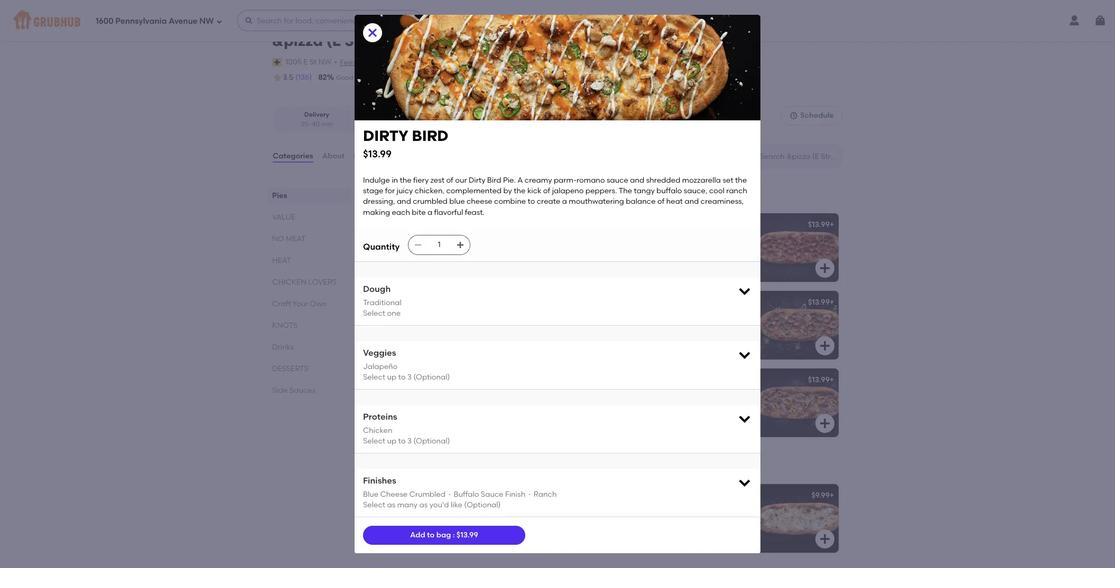 Task type: vqa. For each thing, say whether or not it's contained in the screenshot.
right of
yes



Task type: describe. For each thing, give the bounding box(es) containing it.
own
[[310, 300, 327, 309]]

0.6
[[381, 120, 390, 128]]

0 vertical spatial g
[[400, 220, 406, 229]]

basil,
[[411, 268, 430, 277]]

maverick image
[[760, 291, 839, 360]]

proteins
[[363, 412, 397, 422]]

and up fresh
[[408, 246, 423, 255]]

to inside proteins chicken select up to 3 (optional)
[[398, 437, 406, 446]]

1 vertical spatial our
[[413, 235, 425, 244]]

creating
[[432, 268, 462, 277]]

main navigation navigation
[[0, 0, 1115, 41]]

new g
[[380, 220, 406, 229]]

and down juicy
[[397, 197, 411, 206]]

dough
[[363, 284, 391, 294]]

pie
[[411, 492, 423, 501]]

nw for 1005 e st nw
[[319, 57, 332, 66]]

on time delivery
[[395, 74, 445, 81]]

svg image inside schedule button
[[790, 112, 798, 120]]

lil roni
[[617, 220, 648, 229]]

pies tab
[[272, 190, 346, 201]]

1 vertical spatial value
[[372, 460, 408, 473]]

nw for 1600 pennsylvania avenue nw
[[199, 16, 214, 26]]

• inside pickup 0.6 mi • 10–20 min
[[402, 120, 404, 128]]

crumbled
[[413, 197, 448, 206]]

$13.99 for lil roni image on the top
[[808, 220, 830, 229]]

subscription pass image
[[272, 58, 283, 67]]

mouthwatering
[[569, 197, 624, 206]]

pie:
[[452, 235, 465, 244]]

&pizza (e street) logo image
[[798, 4, 835, 41]]

correct
[[471, 74, 495, 81]]

zest
[[431, 176, 445, 185]]

stage
[[363, 187, 383, 196]]

traditional
[[363, 298, 402, 307]]

about
[[322, 152, 345, 161]]

sauce inside indulge in the fiery zest of our dirty bird pie. a creamy parm-romano sauce and shredded mozzarella set the stage for juicy chicken, complemented by the kick of jalapeno peppers. the tangy buffalo sauce, cool ranch dressing, and crumbled blue cheese combine to create a mouthwatering balance of heat and creaminess, making each bite a flavorful feast.
[[607, 176, 628, 185]]

each
[[392, 208, 410, 217]]

2 vertical spatial our
[[425, 246, 436, 255]]

no meat tab
[[272, 234, 346, 245]]

option group containing delivery 25–40 min
[[272, 106, 453, 133]]

star icon image
[[272, 72, 283, 83]]

bag
[[436, 531, 451, 540]]

american honey image
[[523, 291, 602, 360]]

and up tangy
[[630, 176, 644, 185]]

dirty bird
[[380, 376, 421, 385]]

underpin
[[380, 257, 412, 266]]

75
[[454, 73, 462, 82]]

(optional) for veggies
[[413, 373, 450, 382]]

pie.
[[503, 176, 516, 185]]

combine
[[494, 197, 526, 206]]

and down the sauce,
[[685, 197, 699, 206]]

dirty bird $13.99
[[363, 127, 448, 160]]

new
[[426, 235, 442, 244]]

american
[[380, 298, 421, 307]]

set
[[723, 176, 733, 185]]

veggies jalapeño select up to 3 (optional)
[[363, 348, 450, 382]]

lil roni image
[[760, 214, 839, 282]]

balance
[[626, 197, 656, 206]]

a inside dive into our new g pie: classic tomato and our secret 't' sauce underpin fresh mozzarella and fragrant basil, creating a timeless yet tantalizing taste adventure.
[[464, 268, 469, 277]]

schedule
[[800, 111, 834, 120]]

categories button
[[272, 137, 314, 176]]

mozzarella inside dive into our new g pie: classic tomato and our secret 't' sauce underpin fresh mozzarella and fragrant basil, creating a timeless yet tantalizing taste adventure.
[[433, 257, 472, 266]]

10–20
[[407, 120, 424, 128]]

many
[[397, 501, 418, 510]]

min inside pickup 0.6 mi • 10–20 min
[[425, 120, 437, 128]]

+ for cheese pie
[[830, 492, 834, 501]]

3 for veggies
[[407, 373, 412, 382]]

finish
[[505, 490, 525, 499]]

location
[[393, 57, 423, 66]]

food
[[355, 74, 369, 81]]

parm-
[[554, 176, 577, 185]]

't'
[[462, 246, 470, 255]]

1 vertical spatial of
[[543, 187, 550, 196]]

knots
[[272, 321, 298, 330]]

dough traditional select one
[[363, 284, 402, 318]]

kick
[[527, 187, 541, 196]]

Search &pizza (E Street) search field
[[758, 152, 839, 162]]

(optional) for proteins
[[413, 437, 450, 446]]

cheese
[[467, 197, 492, 206]]

up for veggies
[[387, 373, 397, 382]]

ranch
[[534, 490, 557, 499]]

finishes blue cheese crumbled ∙ buffalo sauce finish ∙ ranch select as many as you'd like (optional)
[[363, 476, 557, 510]]

@me don't sub me image
[[760, 369, 839, 438]]

dive into our new g pie: classic tomato and our secret 't' sauce underpin fresh mozzarella and fragrant basil, creating a timeless yet tantalizing taste adventure.
[[380, 235, 500, 287]]

to inside veggies jalapeño select up to 3 (optional)
[[398, 373, 406, 382]]

select for veggies
[[363, 373, 385, 382]]

value tab
[[272, 212, 346, 223]]

creamy
[[525, 176, 552, 185]]

$13.99 for @me don't sub me image
[[808, 376, 830, 385]]

• fees
[[334, 57, 356, 67]]

indulge
[[363, 176, 390, 185]]

2 horizontal spatial the
[[735, 176, 747, 185]]

Input item quantity number field
[[428, 236, 451, 255]]

into
[[397, 235, 411, 244]]

3 for proteins
[[407, 437, 412, 446]]

and up timeless on the left of page
[[474, 257, 488, 266]]

$13.99 + for new g image
[[571, 220, 597, 229]]

yet
[[380, 278, 391, 287]]

$13.99 + for maverick image
[[808, 298, 834, 307]]

lovers
[[308, 278, 337, 287]]

taste
[[432, 278, 451, 287]]

tangy
[[634, 187, 655, 196]]

heat tab
[[272, 255, 346, 266]]

dirty bird button
[[374, 369, 602, 438]]

side sauces tab
[[272, 385, 346, 396]]

juicy
[[397, 187, 413, 196]]

fresh
[[414, 257, 432, 266]]

82
[[318, 73, 327, 82]]

pies inside tab
[[272, 191, 287, 200]]

&pizza
[[272, 32, 323, 50]]

cheese
[[380, 492, 409, 501]]

reviews button
[[353, 137, 384, 176]]

sauces
[[289, 386, 316, 395]]

american honey button
[[374, 291, 602, 360]]

craft your own tab
[[272, 299, 346, 310]]

flavorful
[[434, 208, 463, 217]]

sauce,
[[684, 187, 707, 196]]

2 ∙ from the left
[[527, 490, 532, 499]]

• inside the • fees
[[334, 57, 337, 66]]

feast.
[[465, 208, 485, 217]]

knots tab
[[272, 320, 346, 331]]

cool
[[709, 187, 725, 196]]

cheese pie image
[[523, 485, 602, 553]]

side
[[272, 386, 288, 395]]

2 as from the left
[[419, 501, 428, 510]]

desserts
[[272, 365, 309, 374]]

delivery
[[421, 74, 445, 81]]

0 horizontal spatial of
[[446, 176, 453, 185]]

add
[[410, 531, 425, 540]]

white pie image
[[760, 485, 839, 553]]

correct order
[[471, 74, 513, 81]]

craft your own
[[272, 300, 327, 309]]

bird for dirty bird
[[404, 376, 421, 385]]

bird for dirty bird $13.99
[[412, 127, 448, 145]]

craft
[[272, 300, 291, 309]]

value inside tab
[[272, 213, 295, 222]]

dirty for dirty bird $13.99
[[363, 127, 408, 145]]

dive
[[380, 235, 396, 244]]

your
[[293, 300, 308, 309]]

on
[[395, 74, 405, 81]]



Task type: locate. For each thing, give the bounding box(es) containing it.
0 vertical spatial sauce
[[607, 176, 628, 185]]

1 horizontal spatial g
[[444, 235, 450, 244]]

good
[[336, 74, 353, 81]]

to
[[528, 197, 535, 206], [398, 373, 406, 382], [398, 437, 406, 446], [427, 531, 435, 540]]

secret
[[438, 246, 460, 255]]

value up no meat
[[272, 213, 295, 222]]

crumbled
[[409, 490, 446, 499]]

up for proteins
[[387, 437, 397, 446]]

buffalo
[[454, 490, 479, 499]]

st
[[310, 57, 317, 66]]

complemented
[[446, 187, 502, 196]]

a down crumbled
[[428, 208, 432, 217]]

jalapeño
[[363, 362, 398, 371]]

4 select from the top
[[363, 501, 385, 510]]

heat
[[666, 197, 683, 206]]

0 horizontal spatial min
[[321, 120, 333, 128]]

0 vertical spatial our
[[455, 176, 467, 185]]

tantalizing
[[393, 278, 431, 287]]

1 3 from the top
[[407, 373, 412, 382]]

you'd
[[430, 501, 449, 510]]

in
[[392, 176, 398, 185]]

1 horizontal spatial a
[[464, 268, 469, 277]]

• right mi
[[402, 120, 404, 128]]

0 vertical spatial nw
[[199, 16, 214, 26]]

g up secret
[[444, 235, 450, 244]]

select inside finishes blue cheese crumbled ∙ buffalo sauce finish ∙ ranch select as many as you'd like (optional)
[[363, 501, 385, 510]]

blue
[[363, 490, 379, 499]]

1 horizontal spatial mozzarella
[[682, 176, 721, 185]]

3 select from the top
[[363, 437, 385, 446]]

1 horizontal spatial ∙
[[527, 490, 532, 499]]

• left fees
[[334, 57, 337, 66]]

1 horizontal spatial min
[[425, 120, 437, 128]]

of up create
[[543, 187, 550, 196]]

of right zest
[[446, 176, 453, 185]]

bird
[[487, 176, 501, 185]]

blue
[[449, 197, 465, 206]]

svg image
[[790, 112, 798, 120], [414, 241, 422, 250], [819, 262, 831, 275], [737, 348, 752, 363], [737, 412, 752, 427]]

2 horizontal spatial of
[[657, 197, 665, 206]]

good food
[[336, 74, 369, 81]]

1 vertical spatial 3
[[407, 437, 412, 446]]

0 horizontal spatial a
[[428, 208, 432, 217]]

drinks tab
[[272, 342, 346, 353]]

$13.99 for maverick image
[[808, 298, 830, 307]]

83
[[377, 73, 386, 82]]

1 horizontal spatial value
[[372, 460, 408, 473]]

nw right avenue at left
[[199, 16, 214, 26]]

the down a
[[514, 187, 526, 196]]

0 horizontal spatial as
[[387, 501, 396, 510]]

0 horizontal spatial pies
[[272, 191, 287, 200]]

1 min from the left
[[321, 120, 333, 128]]

1 horizontal spatial of
[[543, 187, 550, 196]]

min down delivery
[[321, 120, 333, 128]]

1 vertical spatial bird
[[404, 376, 421, 385]]

option group
[[272, 106, 453, 133]]

as
[[387, 501, 396, 510], [419, 501, 428, 510]]

0 vertical spatial of
[[446, 176, 453, 185]]

cheese
[[380, 490, 408, 499]]

e
[[303, 57, 308, 66]]

the up juicy
[[400, 176, 412, 185]]

dirty inside "button"
[[380, 376, 402, 385]]

nw inside button
[[319, 57, 332, 66]]

dirty for dirty bird
[[380, 376, 402, 385]]

our left dirty
[[455, 176, 467, 185]]

proteins chicken select up to 3 (optional)
[[363, 412, 450, 446]]

up inside veggies jalapeño select up to 3 (optional)
[[387, 373, 397, 382]]

switch
[[368, 57, 392, 66]]

schedule button
[[781, 106, 843, 125]]

mi
[[392, 120, 400, 128]]

(optional) inside proteins chicken select up to 3 (optional)
[[413, 437, 450, 446]]

bird inside dirty bird "button"
[[404, 376, 421, 385]]

indulge in the fiery zest of our dirty bird pie. a creamy parm-romano sauce and shredded mozzarella set the stage for juicy chicken, complemented by the kick of jalapeno peppers. the tangy buffalo sauce, cool ranch dressing, and crumbled blue cheese combine to create a mouthwatering balance of heat and creaminess, making each bite a flavorful feast.
[[363, 176, 749, 217]]

$13.99 +
[[571, 220, 597, 229], [808, 220, 834, 229], [808, 298, 834, 307], [808, 376, 834, 385]]

1 vertical spatial dirty
[[380, 376, 402, 385]]

&pizza (e street)
[[272, 32, 395, 50]]

mozzarella
[[682, 176, 721, 185], [433, 257, 472, 266]]

jalapeno
[[552, 187, 584, 196]]

mozzarella up the sauce,
[[682, 176, 721, 185]]

tomato
[[380, 246, 407, 255]]

min right '10–20'
[[425, 120, 437, 128]]

0 vertical spatial 3
[[407, 373, 412, 382]]

a
[[518, 176, 523, 185]]

+ for american honey
[[830, 298, 834, 307]]

cheese pie
[[380, 492, 423, 501]]

sauce down classic on the left top of the page
[[472, 246, 494, 255]]

about button
[[322, 137, 345, 176]]

meat
[[286, 235, 306, 244]]

g inside dive into our new g pie: classic tomato and our secret 't' sauce underpin fresh mozzarella and fragrant basil, creating a timeless yet tantalizing taste adventure.
[[444, 235, 450, 244]]

0 vertical spatial (optional)
[[413, 373, 450, 382]]

of down buffalo on the top
[[657, 197, 665, 206]]

dirty inside dirty bird $13.99
[[363, 127, 408, 145]]

mozzarella inside indulge in the fiery zest of our dirty bird pie. a creamy parm-romano sauce and shredded mozzarella set the stage for juicy chicken, complemented by the kick of jalapeno peppers. the tangy buffalo sauce, cool ranch dressing, and crumbled blue cheese combine to create a mouthwatering balance of heat and creaminess, making each bite a flavorful feast.
[[682, 176, 721, 185]]

select inside veggies jalapeño select up to 3 (optional)
[[363, 373, 385, 382]]

peppers.
[[586, 187, 617, 196]]

0 vertical spatial bird
[[412, 127, 448, 145]]

categories
[[273, 152, 313, 161]]

for
[[385, 187, 395, 196]]

our right into
[[413, 235, 425, 244]]

the up ranch
[[735, 176, 747, 185]]

0 horizontal spatial nw
[[199, 16, 214, 26]]

0 vertical spatial up
[[387, 373, 397, 382]]

shredded
[[646, 176, 680, 185]]

up down the chicken
[[387, 437, 397, 446]]

1 horizontal spatial as
[[419, 501, 428, 510]]

select inside dough traditional select one
[[363, 309, 385, 318]]

3 inside proteins chicken select up to 3 (optional)
[[407, 437, 412, 446]]

2 3 from the top
[[407, 437, 412, 446]]

$13.99 inside dirty bird $13.99
[[363, 148, 392, 160]]

new g image
[[523, 214, 602, 282]]

0 horizontal spatial value
[[272, 213, 295, 222]]

$13.99 + for @me don't sub me image
[[808, 376, 834, 385]]

0 horizontal spatial the
[[400, 176, 412, 185]]

1 vertical spatial nw
[[319, 57, 332, 66]]

0 horizontal spatial •
[[334, 57, 337, 66]]

avenue
[[169, 16, 198, 26]]

select down the traditional
[[363, 309, 385, 318]]

delivery
[[304, 111, 329, 119]]

0 vertical spatial •
[[334, 57, 337, 66]]

ranch
[[726, 187, 747, 196]]

a up the adventure.
[[464, 268, 469, 277]]

select down blue
[[363, 501, 385, 510]]

honey
[[423, 298, 450, 307]]

0 vertical spatial mozzarella
[[682, 176, 721, 185]]

as down "cheese"
[[387, 501, 396, 510]]

chicken lovers tab
[[272, 277, 346, 288]]

1 horizontal spatial nw
[[319, 57, 332, 66]]

quantity
[[363, 242, 400, 252]]

$13.99 + for lil roni image on the top
[[808, 220, 834, 229]]

(optional)
[[413, 373, 450, 382], [413, 437, 450, 446], [464, 501, 501, 510]]

fees
[[340, 58, 356, 67]]

∙ up like
[[447, 490, 452, 499]]

making
[[363, 208, 390, 217]]

sauce inside dive into our new g pie: classic tomato and our secret 't' sauce underpin fresh mozzarella and fragrant basil, creating a timeless yet tantalizing taste adventure.
[[472, 246, 494, 255]]

of
[[446, 176, 453, 185], [543, 187, 550, 196], [657, 197, 665, 206]]

$13.99 for new g image
[[571, 220, 593, 229]]

0 horizontal spatial g
[[400, 220, 406, 229]]

no
[[272, 235, 284, 244]]

1 select from the top
[[363, 309, 385, 318]]

3 inside veggies jalapeño select up to 3 (optional)
[[407, 373, 412, 382]]

2 horizontal spatial a
[[562, 197, 567, 206]]

svg image
[[1094, 14, 1107, 27], [245, 16, 253, 25], [216, 18, 222, 25], [366, 26, 379, 39], [456, 241, 465, 250], [737, 284, 752, 299], [582, 340, 595, 353], [819, 340, 831, 353], [819, 418, 831, 430], [737, 476, 752, 491], [819, 533, 831, 546]]

1 vertical spatial a
[[428, 208, 432, 217]]

select inside proteins chicken select up to 3 (optional)
[[363, 437, 385, 446]]

switch location
[[368, 57, 423, 66]]

lil
[[617, 220, 627, 229]]

dressing,
[[363, 197, 395, 206]]

2 select from the top
[[363, 373, 385, 382]]

one
[[387, 309, 401, 318]]

1 vertical spatial (optional)
[[413, 437, 450, 446]]

mozzarella down secret
[[433, 257, 472, 266]]

select down jalapeño
[[363, 373, 385, 382]]

1 ∙ from the left
[[447, 490, 452, 499]]

+ for new g
[[830, 220, 834, 229]]

0 horizontal spatial ∙
[[447, 490, 452, 499]]

1600 pennsylvania avenue nw
[[96, 16, 214, 26]]

chicken
[[272, 278, 306, 287]]

1 vertical spatial •
[[402, 120, 404, 128]]

(optional) inside finishes blue cheese crumbled ∙ buffalo sauce finish ∙ ranch select as many as you'd like (optional)
[[464, 501, 501, 510]]

1005 e st nw button
[[285, 56, 332, 68]]

1 as from the left
[[387, 501, 396, 510]]

pies
[[372, 189, 395, 202], [272, 191, 287, 200]]

up inside proteins chicken select up to 3 (optional)
[[387, 437, 397, 446]]

1 horizontal spatial pies
[[372, 189, 395, 202]]

nw right "st"
[[319, 57, 332, 66]]

0 vertical spatial value
[[272, 213, 295, 222]]

up down jalapeño
[[387, 373, 397, 382]]

1 vertical spatial mozzarella
[[433, 257, 472, 266]]

2 up from the top
[[387, 437, 397, 446]]

a down jalapeno
[[562, 197, 567, 206]]

∙ right the "finish" at the left bottom
[[527, 490, 532, 499]]

(optional) inside veggies jalapeño select up to 3 (optional)
[[413, 373, 450, 382]]

chicken lovers
[[272, 278, 337, 287]]

1 vertical spatial up
[[387, 437, 397, 446]]

1005 e st nw
[[286, 57, 332, 66]]

1 vertical spatial g
[[444, 235, 450, 244]]

fiery
[[413, 176, 429, 185]]

like
[[451, 501, 462, 510]]

finishes
[[363, 476, 396, 486]]

by
[[503, 187, 512, 196]]

to inside indulge in the fiery zest of our dirty bird pie. a creamy parm-romano sauce and shredded mozzarella set the stage for juicy chicken, complemented by the kick of jalapeno peppers. the tangy buffalo sauce, cool ranch dressing, and crumbled blue cheese combine to create a mouthwatering balance of heat and creaminess, making each bite a flavorful feast.
[[528, 197, 535, 206]]

:
[[453, 531, 455, 540]]

dirty down jalapeño
[[380, 376, 402, 385]]

fees button
[[339, 57, 357, 69]]

2 vertical spatial of
[[657, 197, 665, 206]]

sauce up the
[[607, 176, 628, 185]]

2 vertical spatial (optional)
[[464, 501, 501, 510]]

desserts tab
[[272, 364, 346, 375]]

pies down indulge
[[372, 189, 395, 202]]

nw inside the main navigation "navigation"
[[199, 16, 214, 26]]

pies up value tab
[[272, 191, 287, 200]]

1 horizontal spatial •
[[402, 120, 404, 128]]

chicken
[[363, 426, 392, 435]]

select down the chicken
[[363, 437, 385, 446]]

roni
[[629, 220, 648, 229]]

romano
[[577, 176, 605, 185]]

2 min from the left
[[425, 120, 437, 128]]

0 vertical spatial dirty
[[363, 127, 408, 145]]

2 vertical spatial a
[[464, 268, 469, 277]]

0 horizontal spatial mozzarella
[[433, 257, 472, 266]]

as down crumbled
[[419, 501, 428, 510]]

bird inside dirty bird $13.99
[[412, 127, 448, 145]]

our inside indulge in the fiery zest of our dirty bird pie. a creamy parm-romano sauce and shredded mozzarella set the stage for juicy chicken, complemented by the kick of jalapeno peppers. the tangy buffalo sauce, cool ranch dressing, and crumbled blue cheese combine to create a mouthwatering balance of heat and creaminess, making each bite a flavorful feast.
[[455, 176, 467, 185]]

g down "each"
[[400, 220, 406, 229]]

$9.99 +
[[812, 492, 834, 501]]

select for proteins
[[363, 437, 385, 446]]

value up 'finishes' at the bottom of the page
[[372, 460, 408, 473]]

1 horizontal spatial sauce
[[607, 176, 628, 185]]

1 up from the top
[[387, 373, 397, 382]]

new
[[380, 220, 398, 229]]

dirty up reviews
[[363, 127, 408, 145]]

1 vertical spatial sauce
[[472, 246, 494, 255]]

0 vertical spatial a
[[562, 197, 567, 206]]

1 horizontal spatial the
[[514, 187, 526, 196]]

0 horizontal spatial sauce
[[472, 246, 494, 255]]

min inside 'delivery 25–40 min'
[[321, 120, 333, 128]]

our down new
[[425, 246, 436, 255]]

(e
[[326, 32, 341, 50]]

select for dough
[[363, 309, 385, 318]]

dirty bird image
[[523, 369, 602, 438]]



